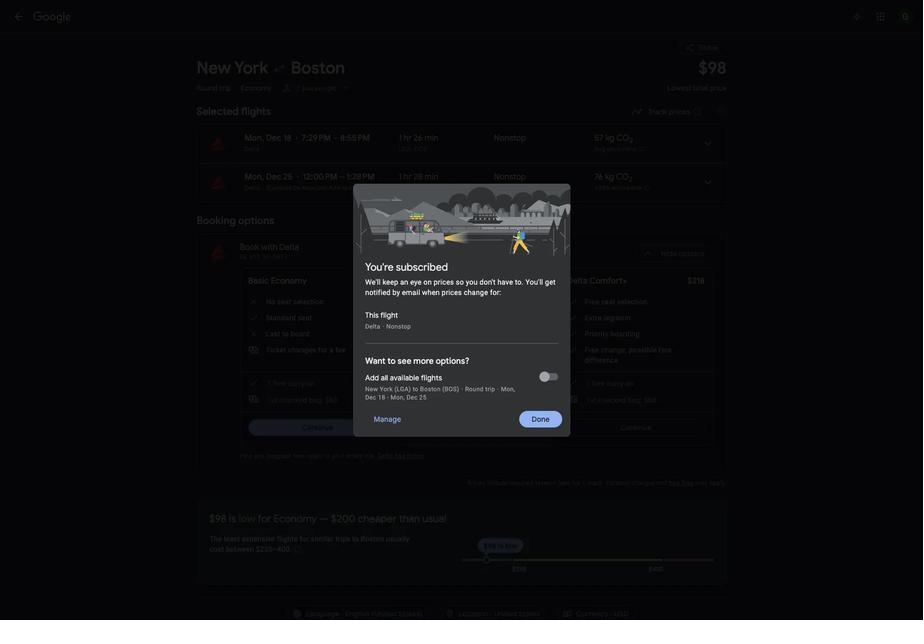 Task type: vqa. For each thing, say whether or not it's contained in the screenshot.
Each Solar Array Wing (SAW) has 2 blankets of 32,800 solar cells, converting sunlight to DC power and producing a maximum of 31 kW at the beginning of its life and degrading to 26 kW after 15 years. Each cell is approximately 14% efficient, which was state-of-the-art at the time of design. (Source: NASA)
no



Task type: describe. For each thing, give the bounding box(es) containing it.
similar
[[311, 535, 334, 544]]

$60 for cabin
[[485, 396, 497, 405]]

with
[[261, 242, 278, 253]]

states)
[[399, 610, 423, 619]]

manage
[[374, 415, 401, 424]]

mon, dec 25
[[245, 172, 293, 182]]

standard
[[266, 314, 296, 322]]

 image for new york (lga) to boston (bos)
[[462, 386, 463, 393]]

is for $98 is low
[[499, 542, 504, 551]]

98 us dollars element
[[699, 58, 727, 79]]

total
[[694, 84, 709, 92]]

republic
[[302, 184, 327, 192]]

1 change, from the left
[[442, 346, 468, 354]]

new for new york (lga) to boston (bos)
[[366, 386, 378, 393]]

delta right get
[[568, 276, 588, 287]]

options for booking options
[[238, 215, 275, 227]]

boston inside the 'the least expensive flights for similar trips to boston usually cost between $235–400.'
[[361, 535, 384, 544]]

operated
[[266, 184, 292, 192]]

shuttle
[[408, 184, 428, 192]]

keep
[[383, 278, 399, 286]]

Flight numbers DL 915, DL 5817 text field
[[240, 253, 288, 261]]

915,
[[250, 253, 262, 261]]

1 free carry-on for main cabin
[[427, 380, 475, 388]]

share button
[[680, 41, 727, 54]]

want to see more options?
[[366, 356, 470, 367]]

dec for mon, dec 18
[[266, 133, 282, 144]]

delta down mon, dec 25
[[245, 184, 260, 192]]

to left see
[[388, 356, 396, 367]]

2 vertical spatial prices
[[442, 288, 462, 297]]

1 hr 28 min bos – lga
[[399, 172, 439, 192]]

trip.
[[365, 453, 376, 460]]

don't
[[480, 278, 496, 286]]

options for hide options
[[680, 249, 705, 259]]

new york
[[197, 58, 268, 79]]

you're subscribed we'll keep an eye on prices so you don't have to. you'll get notified by email when prices change for:
[[366, 261, 556, 297]]

baggage
[[266, 453, 292, 460]]

ticket
[[266, 346, 286, 354]]

first checked bag costs 60 us dollars element for economy
[[248, 394, 338, 406]]

by inside list
[[294, 184, 301, 192]]

57 kg co 2
[[595, 133, 634, 145]]

book
[[240, 242, 259, 253]]

connection-
[[363, 184, 398, 192]]

to inside the 'the least expensive flights for similar trips to boston usually cost between $235–400.'
[[352, 535, 359, 544]]

min for 1 hr 28 min
[[425, 172, 439, 182]]

Arrival time: 8:55 PM. text field
[[340, 133, 370, 144]]

none text field containing $98
[[668, 58, 727, 102]]

adult.
[[588, 480, 604, 487]]

dec for mon, dec 25
[[266, 172, 282, 182]]

1 inside popup button
[[297, 84, 301, 92]]

0 vertical spatial flights
[[241, 105, 271, 118]]

25 inside mon, dec 18 - mon, dec 25
[[420, 394, 427, 401]]

eye
[[411, 278, 422, 286]]

united
[[495, 610, 517, 619]]

$60 for comfort+
[[644, 396, 657, 405]]

the least expensive flights for similar trips to boston usually cost between $235–400.
[[210, 535, 410, 554]]

share
[[699, 43, 719, 52]]

seat up extra legroom
[[602, 298, 616, 306]]

add all available flights
[[366, 373, 443, 383]]

subscribed
[[396, 261, 448, 274]]

1 vertical spatial round
[[466, 386, 484, 393]]

booking options
[[197, 215, 275, 227]]

last to board
[[266, 330, 310, 338]]

 image inside list
[[262, 184, 264, 192]]

board
[[291, 330, 310, 338]]

york for new york
[[234, 58, 268, 79]]

18 for mon, dec 18 - mon, dec 25
[[378, 394, 386, 401]]

required
[[510, 480, 534, 487]]

1st for comfort+
[[586, 396, 597, 405]]

2 free change, possible fare difference from the left
[[585, 346, 672, 365]]

Departure time: 12:00 PM. text field
[[303, 172, 338, 182]]

all
[[381, 373, 388, 383]]

 image for round trip
[[235, 84, 237, 92]]

8:55 pm
[[340, 133, 370, 144]]

1 down ticket
[[267, 380, 271, 388]]

delta down 'mon, dec 18'
[[245, 146, 260, 153]]

1 horizontal spatial and
[[657, 480, 668, 487]]

1 down priority
[[586, 380, 590, 388]]

New York to Boston and back text field
[[197, 58, 655, 79]]

basic economy
[[248, 276, 307, 287]]

1st checked bag: $60 for delta comfort+
[[586, 396, 657, 405]]

12:00 pm – 1:28 pm
[[303, 172, 375, 182]]

dl down with
[[264, 253, 271, 261]]

hr for 28
[[404, 172, 412, 182]]

main
[[408, 276, 427, 287]]

for left adult. on the bottom right of page
[[573, 480, 581, 487]]

least
[[224, 535, 240, 544]]

more
[[414, 356, 434, 367]]

for up expensive
[[258, 513, 271, 526]]

mon, for mon, dec 18 - mon, dec 25
[[501, 386, 516, 393]]

ticket changes for a fee
[[266, 346, 346, 354]]

$218
[[688, 276, 705, 287]]

57
[[595, 133, 604, 144]]

go back image
[[12, 10, 25, 23]]

between
[[226, 546, 254, 554]]

selection for basic economy
[[294, 298, 324, 306]]

0 vertical spatial economy
[[241, 84, 272, 92]]

booking
[[197, 215, 236, 227]]

2 horizontal spatial fees
[[682, 480, 695, 487]]

dl left shuttle
[[398, 184, 406, 192]]

extra legroom
[[585, 314, 631, 322]]

extra
[[585, 314, 602, 322]]

seat down cabin at the top left of page
[[442, 298, 456, 306]]

continue for 1st continue button from left
[[302, 423, 333, 433]]

change
[[464, 288, 488, 297]]

0 horizontal spatial fees
[[293, 453, 306, 460]]

passenger
[[303, 84, 337, 92]]

– inside 1 hr 26 min lga – bos
[[411, 146, 415, 153]]

get
[[546, 278, 556, 286]]

1 vertical spatial prices
[[434, 278, 454, 286]]

2 for 57 kg co
[[630, 136, 634, 145]]

0 vertical spatial prices
[[669, 107, 691, 117]]

on for delta comfort+
[[626, 380, 634, 388]]

prices include required taxes + fees for 1 adult. optional charges and bag fees may apply.
[[467, 480, 727, 487]]

mon, for mon, dec 25
[[245, 172, 264, 182]]

1 free carry-on for delta comfort+
[[586, 380, 634, 388]]

comfort+
[[590, 276, 628, 287]]

hide options
[[662, 249, 705, 259]]

 image for delta
[[383, 323, 384, 330]]

for inside the 'the least expensive flights for similar trips to boston usually cost between $235–400.'
[[300, 535, 309, 544]]

2 vertical spatial economy
[[274, 513, 317, 526]]

include
[[487, 480, 508, 487]]

emissions for 57 kg co
[[607, 146, 637, 153]]

delta comfort+
[[568, 276, 628, 287]]

nonstop flight. element for 1 hr 26 min
[[494, 133, 527, 145]]

fare
[[240, 453, 252, 460]]

bag fees button
[[670, 480, 695, 487]]

selection for delta comfort+
[[618, 298, 648, 306]]

to right last
[[282, 330, 289, 338]]

we'll
[[366, 278, 381, 286]]

when
[[422, 288, 440, 297]]

track prices
[[649, 107, 691, 117]]

0 horizontal spatial trip
[[220, 84, 231, 92]]

last
[[266, 330, 280, 338]]

flight
[[381, 311, 398, 320]]

free up the 'extra'
[[585, 298, 600, 306]]

1 possible from the left
[[470, 346, 498, 354]]

continue for 2nd continue button from the left
[[621, 423, 652, 433]]

1 fare from the left
[[499, 346, 513, 354]]

seat up board at the left bottom of page
[[298, 314, 312, 322]]

than
[[399, 513, 420, 526]]

Arrival time: 1:28 PM. text field
[[347, 172, 375, 182]]

nonstop for 1 hr 28 min
[[494, 172, 527, 182]]

+
[[553, 480, 557, 487]]

1st checked bag: $60 for basic economy
[[267, 396, 338, 405]]

carry- for main cabin
[[448, 380, 466, 388]]

76 kg co 2
[[595, 172, 633, 184]]

to left your
[[325, 453, 331, 460]]

first checked bag costs 60 us dollars element for comfort+
[[568, 394, 657, 406]]

an
[[401, 278, 409, 286]]

cheaper
[[358, 513, 397, 526]]

5817
[[273, 253, 288, 261]]

for left a
[[318, 346, 328, 354]]

0 horizontal spatial round trip
[[197, 84, 231, 92]]

flights for the least expensive flights for similar trips to boston usually cost between $235–400.
[[277, 535, 298, 544]]

dl down book
[[240, 253, 248, 261]]

$60 for economy
[[325, 396, 338, 405]]

checked for delta comfort+
[[599, 396, 626, 405]]

+25%
[[595, 185, 611, 192]]

seat right no on the left top
[[277, 298, 292, 306]]

1 left adult. on the bottom right of page
[[583, 480, 586, 487]]

$98 for $98 lowest total price
[[699, 58, 727, 79]]

states
[[519, 610, 540, 619]]

(united
[[372, 610, 397, 619]]

lga inside 1 hr 26 min lga – bos
[[399, 146, 411, 153]]

boarding
[[611, 330, 640, 338]]

policy
[[407, 453, 425, 460]]

$400
[[649, 566, 664, 574]]

hide
[[662, 249, 678, 259]]

email
[[402, 288, 421, 297]]

priority boarding
[[585, 330, 640, 338]]

kg for 76
[[606, 172, 615, 182]]

on inside you're subscribed we'll keep an eye on prices so you don't have to. you'll get notified by email when prices change for:
[[424, 278, 432, 286]]

lga inside 1 hr 28 min bos – lga
[[415, 184, 427, 192]]

1 left the (bos) on the left bottom
[[427, 380, 431, 388]]

the
[[210, 535, 222, 544]]

dec down new york (lga) to boston (bos)
[[407, 394, 418, 401]]

2 free seat selection from the left
[[585, 298, 648, 306]]

main cabin
[[408, 276, 451, 287]]

nonstop flight. element for 1 hr 28 min
[[494, 172, 527, 184]]

main content containing new york
[[197, 33, 737, 585]]

– right 7:29 pm
[[333, 133, 338, 144]]

avg emissions
[[595, 146, 637, 153]]

may
[[696, 480, 708, 487]]



Task type: locate. For each thing, give the bounding box(es) containing it.
low for $98 is low
[[506, 542, 518, 551]]

and right fare
[[254, 453, 265, 460]]

total duration 1 hr 28 min. element
[[399, 172, 494, 184]]

2 possible from the left
[[629, 346, 657, 354]]

mon, dec 18
[[245, 133, 292, 144]]

cost
[[210, 546, 224, 554]]

free change, possible fare difference down boarding
[[585, 346, 672, 365]]

checked for basic economy
[[279, 396, 307, 405]]

want
[[366, 356, 386, 367]]

2 free from the left
[[433, 380, 446, 388]]

2 horizontal spatial carry-
[[607, 380, 626, 388]]

0 horizontal spatial flights
[[241, 105, 271, 118]]

round trip right the (bos) on the left bottom
[[466, 386, 495, 393]]

– up airways-
[[340, 172, 345, 182]]

bos inside 1 hr 28 min bos – lga
[[399, 184, 411, 192]]

$98 is low for economy — $200 cheaper than usual
[[210, 513, 447, 526]]

2 horizontal spatial checked
[[599, 396, 626, 405]]

0 horizontal spatial carry-
[[288, 380, 307, 388]]

25 down new york (lga) to boston (bos)
[[420, 394, 427, 401]]

 image down new york
[[235, 84, 237, 92]]

mon, for mon, dec 18
[[245, 133, 264, 144]]

flights up 'mon, dec 18'
[[241, 105, 271, 118]]

1 free carry-on for basic economy
[[267, 380, 315, 388]]

18 left the 7:29 pm text box
[[284, 133, 292, 144]]

1 horizontal spatial bag:
[[469, 396, 483, 405]]

0 vertical spatial min
[[425, 133, 439, 144]]

0 vertical spatial 18
[[284, 133, 292, 144]]

0 vertical spatial and
[[254, 453, 265, 460]]

options
[[238, 215, 275, 227], [680, 249, 705, 259]]

dec left -
[[366, 394, 377, 401]]

fees right +
[[558, 480, 571, 487]]

economy left —
[[274, 513, 317, 526]]

you
[[466, 278, 478, 286]]

0 vertical spatial round
[[197, 84, 218, 92]]

0 horizontal spatial checked
[[279, 396, 307, 405]]

$98 lowest total price
[[668, 58, 727, 92]]

flights for add all available flights
[[421, 373, 443, 383]]

$200
[[331, 513, 356, 526]]

$98 for $98 is low for economy — $200 cheaper than usual
[[210, 513, 227, 526]]

1 horizontal spatial new
[[366, 386, 378, 393]]

3 free from the left
[[592, 380, 605, 388]]

trip down new york
[[220, 84, 231, 92]]

new up selected
[[197, 58, 231, 79]]

done
[[532, 415, 550, 424]]

have
[[498, 278, 514, 286]]

emissions down 76 kg co 2
[[612, 185, 642, 192]]

1 horizontal spatial first checked bag costs 60 us dollars element
[[408, 394, 497, 406]]

2 inside 57 kg co 2
[[630, 136, 634, 145]]

economy down new york
[[241, 84, 272, 92]]

fees left may
[[682, 480, 695, 487]]

on right the (bos) on the left bottom
[[466, 380, 475, 388]]

york
[[234, 58, 268, 79], [380, 386, 393, 393]]

nonstop
[[494, 133, 527, 144], [494, 172, 527, 182], [387, 323, 411, 330]]

fee
[[336, 346, 346, 354]]

1 vertical spatial by
[[393, 288, 400, 297]]

checked
[[279, 396, 307, 405], [439, 396, 467, 405], [599, 396, 626, 405]]

1st for economy
[[267, 396, 278, 405]]

low for $98 is low for economy — $200 cheaper than usual
[[239, 513, 256, 526]]

selected flights
[[197, 105, 271, 118]]

1 $60 from the left
[[325, 396, 338, 405]]

1 horizontal spatial options
[[680, 249, 705, 259]]

emissions
[[607, 146, 637, 153], [612, 185, 642, 192]]

0 horizontal spatial 1st
[[267, 396, 278, 405]]

first checked bag costs 60 us dollars element
[[248, 394, 338, 406], [408, 394, 497, 406], [568, 394, 657, 406]]

apply
[[307, 453, 323, 460]]

bos down 26
[[415, 146, 427, 153]]

1 horizontal spatial difference
[[585, 356, 619, 365]]

english (united states)
[[346, 610, 423, 619]]

1 bag: from the left
[[309, 396, 323, 405]]

 image left 1 passenger at the top of page
[[276, 84, 278, 92]]

2 for 76 kg co
[[629, 175, 633, 184]]

3 1st from the left
[[586, 396, 597, 405]]

nonstop flight. element
[[494, 133, 527, 145], [494, 172, 527, 184]]

this flight
[[366, 311, 398, 320]]

york for new york (lga) to boston (bos)
[[380, 386, 393, 393]]

– down 28
[[411, 184, 415, 192]]

on down ticket changes for a fee at bottom
[[307, 380, 315, 388]]

lga up 1 hr 28 min bos – lga
[[399, 146, 411, 153]]

mon, dec 18 - mon, dec 25
[[366, 386, 516, 401]]

1 1 free carry-on from the left
[[267, 380, 315, 388]]

0 vertical spatial round trip
[[197, 84, 231, 92]]

1 vertical spatial 2
[[629, 175, 633, 184]]

1 vertical spatial trip
[[486, 386, 495, 393]]

carry- down changes
[[288, 380, 307, 388]]

1 hr from the top
[[404, 133, 412, 144]]

1 horizontal spatial trip
[[486, 386, 495, 393]]

selection up the standard seat
[[294, 298, 324, 306]]

0 horizontal spatial 1st checked bag: $60
[[267, 396, 338, 405]]

low up expensive
[[239, 513, 256, 526]]

2 nonstop flight. element from the top
[[494, 172, 527, 184]]

2 horizontal spatial first checked bag costs 60 us dollars element
[[568, 394, 657, 406]]

selection down 'change'
[[458, 298, 488, 306]]

1 horizontal spatial boston
[[361, 535, 384, 544]]

airways-
[[329, 184, 354, 192]]

$98 inside $98 lowest total price
[[699, 58, 727, 79]]

english
[[346, 610, 370, 619]]

2 selection from the left
[[458, 298, 488, 306]]

$158
[[528, 276, 546, 287]]

bag:
[[309, 396, 323, 405], [469, 396, 483, 405], [628, 396, 643, 405]]

2 vertical spatial boston
[[361, 535, 384, 544]]

2 up +25% emissions
[[629, 175, 633, 184]]

departing flight on monday, december 18. leaves laguardia airport at 7:29 pm on monday, december 18 and arrives at boston logan international airport at 8:55 pm on monday, december 18. element
[[245, 133, 370, 144]]

1 difference from the left
[[426, 356, 459, 365]]

bag: for basic economy
[[309, 396, 323, 405]]

0 vertical spatial new
[[197, 58, 231, 79]]

to.
[[515, 278, 524, 286]]

carry-
[[288, 380, 307, 388], [448, 380, 466, 388], [607, 380, 626, 388]]

0 vertical spatial bos
[[415, 146, 427, 153]]

2 horizontal spatial bag:
[[628, 396, 643, 405]]

charges
[[632, 480, 655, 487]]

taxes
[[536, 480, 551, 487]]

delta right trip.
[[378, 453, 393, 460]]

2 horizontal spatial flights
[[421, 373, 443, 383]]

0 horizontal spatial free
[[273, 380, 286, 388]]

standard seat
[[266, 314, 312, 322]]

carry- down priority boarding at the bottom right of the page
[[607, 380, 626, 388]]

1 free from the left
[[273, 380, 286, 388]]

1 horizontal spatial change,
[[602, 346, 627, 354]]

– down 26
[[411, 146, 415, 153]]

free for economy
[[273, 380, 286, 388]]

flights up learn more about price insights icon
[[277, 535, 298, 544]]

return flight on monday, december 25. leaves boston logan international airport at 12:00 pm on monday, december 25 and arrives at laguardia airport at 1:28 pm on monday, december 25. element
[[245, 172, 375, 182]]

1 continue from the left
[[302, 423, 333, 433]]

0 horizontal spatial change,
[[442, 346, 468, 354]]

expensive
[[242, 535, 275, 544]]

nonstop for 1 hr 26 min
[[494, 133, 527, 144]]

1 passenger
[[297, 84, 337, 92]]

by inside you're subscribed we'll keep an eye on prices so you don't have to. you'll get notified by email when prices change for:
[[393, 288, 400, 297]]

location
[[459, 610, 489, 619]]

dec up mon, dec 25
[[266, 133, 282, 144]]

18 left -
[[378, 394, 386, 401]]

for up learn more about price insights icon
[[300, 535, 309, 544]]

kg inside 76 kg co 2
[[606, 172, 615, 182]]

0 vertical spatial low
[[239, 513, 256, 526]]

1 horizontal spatial round
[[466, 386, 484, 393]]

1 vertical spatial 18
[[378, 394, 386, 401]]

boston left the (bos) on the left bottom
[[420, 386, 441, 393]]

1 selection from the left
[[294, 298, 324, 306]]

3 1st checked bag: $60 from the left
[[586, 396, 657, 405]]

2 1 free carry-on from the left
[[427, 380, 475, 388]]

1 vertical spatial nonstop flight. element
[[494, 172, 527, 184]]

18 for mon, dec 18
[[284, 133, 292, 144]]

2 inside 76 kg co 2
[[629, 175, 633, 184]]

free for cabin
[[433, 380, 446, 388]]

0 horizontal spatial first checked bag costs 60 us dollars element
[[248, 394, 338, 406]]

new for new york
[[197, 58, 231, 79]]

1 vertical spatial options
[[680, 249, 705, 259]]

possible down boarding
[[629, 346, 657, 354]]

total duration 1 hr 26 min. element
[[399, 133, 494, 145]]

 image down this flight
[[383, 323, 384, 330]]

2 horizontal spatial 1 free carry-on
[[586, 380, 634, 388]]

1 horizontal spatial possible
[[629, 346, 657, 354]]

2 checked from the left
[[439, 396, 467, 405]]

1 horizontal spatial 25
[[420, 394, 427, 401]]

1 inside 1 hr 26 min lga – bos
[[399, 133, 402, 144]]

main content
[[197, 33, 737, 585]]

learn more about tracked prices image
[[693, 107, 702, 117]]

is for $98 is low for economy — $200 cheaper than usual
[[229, 513, 236, 526]]

carry- for basic economy
[[288, 380, 307, 388]]

prices
[[467, 480, 486, 487]]

0 horizontal spatial 18
[[284, 133, 292, 144]]

on down boarding
[[626, 380, 634, 388]]

1 horizontal spatial 18
[[378, 394, 386, 401]]

continue button
[[248, 420, 386, 436], [568, 420, 705, 436]]

2 1st checked bag: $60 from the left
[[427, 396, 497, 405]]

co up +25% emissions
[[616, 172, 629, 182]]

1 horizontal spatial by
[[393, 288, 400, 297]]

76
[[595, 172, 604, 182]]

kg right 57
[[606, 133, 615, 144]]

hr inside 1 hr 28 min bos – lga
[[404, 172, 412, 182]]

1 vertical spatial round trip
[[466, 386, 495, 393]]

round inside "main content"
[[197, 84, 218, 92]]

carry- for delta comfort+
[[607, 380, 626, 388]]

emissions for 76 kg co
[[612, 185, 642, 192]]

2 continue button from the left
[[568, 420, 705, 436]]

language
[[306, 610, 340, 619]]

dl down 1:28 pm text field
[[354, 184, 362, 192]]

1 free carry-on down changes
[[267, 380, 315, 388]]

$98 for $98
[[372, 276, 386, 287]]

selected
[[197, 105, 239, 118]]

bag left policy
[[395, 453, 406, 460]]

2 vertical spatial nonstop
[[387, 323, 411, 330]]

free down ticket
[[273, 380, 286, 388]]

1 vertical spatial lga
[[415, 184, 427, 192]]

fees left apply at the bottom left of the page
[[293, 453, 306, 460]]

dec up operated
[[266, 172, 282, 182]]

3 first checked bag costs 60 us dollars element from the left
[[568, 394, 657, 406]]

hr left 28
[[404, 172, 412, 182]]

hr inside 1 hr 26 min lga – bos
[[404, 133, 412, 144]]

flights inside the 'the least expensive flights for similar trips to boston usually cost between $235–400.'
[[277, 535, 298, 544]]

list
[[197, 125, 727, 202]]

 image
[[235, 84, 237, 92], [276, 84, 278, 92], [262, 184, 264, 192], [383, 323, 384, 330], [462, 386, 463, 393]]

basic
[[248, 276, 269, 287]]

on for main cabin
[[466, 380, 475, 388]]

1 vertical spatial low
[[506, 542, 518, 551]]

options right hide
[[680, 249, 705, 259]]

$60
[[325, 396, 338, 405], [485, 396, 497, 405], [644, 396, 657, 405]]

delta up 5817
[[280, 242, 299, 253]]

1 free carry-on down priority boarding at the bottom right of the page
[[586, 380, 634, 388]]

free up more
[[426, 346, 440, 354]]

3 carry- from the left
[[607, 380, 626, 388]]

1 horizontal spatial round trip
[[466, 386, 495, 393]]

min
[[425, 133, 439, 144], [425, 172, 439, 182]]

round trip up selected
[[197, 84, 231, 92]]

no seat selection
[[266, 298, 324, 306]]

0 horizontal spatial round
[[197, 84, 218, 92]]

and right charges
[[657, 480, 668, 487]]

bag: for delta comfort+
[[628, 396, 643, 405]]

(lga)
[[395, 386, 411, 393]]

optional
[[606, 480, 630, 487]]

trip
[[220, 84, 231, 92], [486, 386, 495, 393]]

0 vertical spatial emissions
[[607, 146, 637, 153]]

0 horizontal spatial boston
[[291, 58, 345, 79]]

2 1st from the left
[[427, 396, 437, 405]]

difference up the (bos) on the left bottom
[[426, 356, 459, 365]]

kg for 57
[[606, 133, 615, 144]]

1 nonstop flight. element from the top
[[494, 133, 527, 145]]

hr for 26
[[404, 133, 412, 144]]

economy up no seat selection
[[271, 276, 307, 287]]

– inside 1 hr 28 min bos – lga
[[411, 184, 415, 192]]

add
[[366, 373, 379, 383]]

3 checked from the left
[[599, 396, 626, 405]]

1 horizontal spatial york
[[380, 386, 393, 393]]

2 up avg emissions
[[630, 136, 634, 145]]

1 vertical spatial min
[[425, 172, 439, 182]]

free
[[273, 380, 286, 388], [433, 380, 446, 388], [592, 380, 605, 388]]

0 horizontal spatial and
[[254, 453, 265, 460]]

2 carry- from the left
[[448, 380, 466, 388]]

18 inside mon, dec 18 - mon, dec 25
[[378, 394, 386, 401]]

list containing mon, dec 18
[[197, 125, 727, 202]]

1 vertical spatial bos
[[399, 184, 411, 192]]

1 horizontal spatial free
[[433, 380, 446, 388]]

entire
[[347, 453, 363, 460]]

free down "when"
[[426, 298, 440, 306]]

options inside dropdown button
[[680, 249, 705, 259]]

7:29 pm
[[302, 133, 331, 144]]

free down priority
[[592, 380, 605, 388]]

 image right the (bos) on the left bottom
[[462, 386, 463, 393]]

0 horizontal spatial difference
[[426, 356, 459, 365]]

for:
[[490, 288, 502, 297]]

1 free seat selection from the left
[[426, 298, 488, 306]]

0 horizontal spatial bag
[[395, 453, 406, 460]]

0 horizontal spatial fare
[[499, 346, 513, 354]]

1 horizontal spatial 1st checked bag: $60
[[427, 396, 497, 405]]

1 horizontal spatial bos
[[415, 146, 427, 153]]

free change, possible fare difference up the (bos) on the left bottom
[[426, 346, 513, 365]]

co for 76 kg co
[[616, 172, 629, 182]]

co inside 57 kg co 2
[[617, 133, 630, 144]]

available
[[390, 373, 420, 383]]

(bos)
[[443, 386, 460, 393]]

book with delta dl 915, dl 5817
[[240, 242, 299, 261]]

change,
[[442, 346, 468, 354], [602, 346, 627, 354]]

1st
[[267, 396, 278, 405], [427, 396, 437, 405], [586, 396, 597, 405]]

$235–400.
[[256, 546, 292, 554]]

by down "keep"
[[393, 288, 400, 297]]

1 left passenger at the top left
[[297, 84, 301, 92]]

legroom
[[604, 314, 631, 322]]

bag: for main cabin
[[469, 396, 483, 405]]

1 1st checked bag: $60 from the left
[[267, 396, 338, 405]]

free for comfort+
[[592, 380, 605, 388]]

0 horizontal spatial lga
[[399, 146, 411, 153]]

+25% emissions
[[595, 185, 642, 192]]

free down priority
[[585, 346, 600, 354]]

dec for mon, dec 18 - mon, dec 25
[[366, 394, 377, 401]]

by down return flight on monday, december 25. leaves boston logan international airport at 12:00 pm on monday, december 25 and arrives at laguardia airport at 1:28 pm on monday, december 25. element
[[294, 184, 301, 192]]

1 horizontal spatial bag
[[670, 480, 680, 487]]

1 free change, possible fare difference from the left
[[426, 346, 513, 365]]

new down add
[[366, 386, 378, 393]]

1 checked from the left
[[279, 396, 307, 405]]

2 horizontal spatial $60
[[644, 396, 657, 405]]

1 horizontal spatial $60
[[485, 396, 497, 405]]

1 horizontal spatial fare
[[659, 346, 672, 354]]

1 min from the top
[[425, 133, 439, 144]]

25 inside list
[[284, 172, 293, 182]]

2 hr from the top
[[404, 172, 412, 182]]

0 horizontal spatial free change, possible fare difference
[[426, 346, 513, 365]]

mon,
[[245, 133, 264, 144], [245, 172, 264, 182], [501, 386, 516, 393], [391, 394, 405, 401]]

co for 57 kg co
[[617, 133, 630, 144]]

checked for main cabin
[[439, 396, 467, 405]]

1 carry- from the left
[[288, 380, 307, 388]]

0 horizontal spatial $60
[[325, 396, 338, 405]]

2 min from the top
[[425, 172, 439, 182]]

$98 is low
[[484, 542, 518, 551]]

delta inside book with delta dl 915, dl 5817
[[280, 242, 299, 253]]

flights up mon, dec 18 - mon, dec 25
[[421, 373, 443, 383]]

to right the (lga)
[[413, 386, 419, 393]]

dec
[[266, 133, 282, 144], [266, 172, 282, 182], [366, 394, 377, 401], [407, 394, 418, 401]]

3 selection from the left
[[618, 298, 648, 306]]

york up -
[[380, 386, 393, 393]]

1 vertical spatial nonstop
[[494, 172, 527, 182]]

to right trips
[[352, 535, 359, 544]]

on for basic economy
[[307, 380, 315, 388]]

first checked bag costs 60 us dollars element for cabin
[[408, 394, 497, 406]]

change, up the options?
[[442, 346, 468, 354]]

1 horizontal spatial continue
[[621, 423, 652, 433]]

3 $60 from the left
[[644, 396, 657, 405]]

2 difference from the left
[[585, 356, 619, 365]]

Departure time: 7:29 PM. text field
[[302, 133, 331, 144]]

apply.
[[710, 480, 727, 487]]

1 vertical spatial is
[[499, 542, 504, 551]]

2 bag: from the left
[[469, 396, 483, 405]]

1:28 pm
[[347, 172, 375, 182]]

prices down so
[[442, 288, 462, 297]]

None text field
[[668, 58, 727, 102]]

trips
[[336, 535, 351, 544]]

boston up 1 passenger at the top of page
[[291, 58, 345, 79]]

0 vertical spatial york
[[234, 58, 268, 79]]

1 horizontal spatial lga
[[415, 184, 427, 192]]

1 free carry-on
[[267, 380, 315, 388], [427, 380, 475, 388], [586, 380, 634, 388]]

1 vertical spatial kg
[[606, 172, 615, 182]]

options?
[[436, 356, 470, 367]]

1 vertical spatial and
[[657, 480, 668, 487]]

25 up operated
[[284, 172, 293, 182]]

0 vertical spatial is
[[229, 513, 236, 526]]

1 1st from the left
[[267, 396, 278, 405]]

bag left may
[[670, 480, 680, 487]]

3 bag: from the left
[[628, 396, 643, 405]]

1st checked bag: $60 for main cabin
[[427, 396, 497, 405]]

$98 for $98 is low
[[484, 542, 497, 551]]

1 horizontal spatial 1st
[[427, 396, 437, 405]]

round trip
[[197, 84, 231, 92], [466, 386, 495, 393]]

this
[[366, 311, 379, 320]]

 image down mon, dec 25
[[262, 184, 264, 192]]

cabin
[[429, 276, 451, 287]]

0 vertical spatial nonstop
[[494, 133, 527, 144]]

dl
[[354, 184, 362, 192], [398, 184, 406, 192], [240, 253, 248, 261], [264, 253, 271, 261]]

2 first checked bag costs 60 us dollars element from the left
[[408, 394, 497, 406]]

1 horizontal spatial is
[[499, 542, 504, 551]]

round right the (bos) on the left bottom
[[466, 386, 484, 393]]

co inside 76 kg co 2
[[616, 172, 629, 182]]

so
[[456, 278, 464, 286]]

co up avg emissions
[[617, 133, 630, 144]]

28
[[414, 172, 423, 182]]

1 continue button from the left
[[248, 420, 386, 436]]

0 horizontal spatial options
[[238, 215, 275, 227]]

delta down this
[[366, 323, 381, 330]]

1 horizontal spatial free seat selection
[[585, 298, 648, 306]]

1 free carry-on down the options?
[[427, 380, 475, 388]]

min inside 1 hr 26 min lga – bos
[[425, 133, 439, 144]]

0 vertical spatial nonstop flight. element
[[494, 133, 527, 145]]

0 vertical spatial lga
[[399, 146, 411, 153]]

1st for cabin
[[427, 396, 437, 405]]

1 horizontal spatial fees
[[558, 480, 571, 487]]

1 vertical spatial emissions
[[612, 185, 642, 192]]

min inside 1 hr 28 min bos – lga
[[425, 172, 439, 182]]

2 change, from the left
[[602, 346, 627, 354]]

1 vertical spatial economy
[[271, 276, 307, 287]]

1 inside 1 hr 28 min bos – lga
[[399, 172, 402, 182]]

2 $60 from the left
[[485, 396, 497, 405]]

1 first checked bag costs 60 us dollars element from the left
[[248, 394, 338, 406]]

changes
[[288, 346, 316, 354]]

1 vertical spatial boston
[[420, 386, 441, 393]]

0 horizontal spatial bos
[[399, 184, 411, 192]]

new inside "main content"
[[197, 58, 231, 79]]

free down the options?
[[433, 380, 446, 388]]

min right 28
[[425, 172, 439, 182]]

bos right connection-
[[399, 184, 411, 192]]

min for 1 hr 26 min
[[425, 133, 439, 144]]

kg inside 57 kg co 2
[[606, 133, 615, 144]]

1 horizontal spatial free change, possible fare difference
[[585, 346, 672, 365]]

0 horizontal spatial continue
[[302, 423, 333, 433]]

1 vertical spatial bag
[[670, 480, 680, 487]]

$98
[[699, 58, 727, 79], [372, 276, 386, 287], [210, 513, 227, 526], [484, 542, 497, 551]]

0 horizontal spatial by
[[294, 184, 301, 192]]

free seat selection down so
[[426, 298, 488, 306]]

bos inside 1 hr 26 min lga – bos
[[415, 146, 427, 153]]

carry- down the options?
[[448, 380, 466, 388]]

0 vertical spatial bag
[[395, 453, 406, 460]]

selection up legroom
[[618, 298, 648, 306]]

3 1 free carry-on from the left
[[586, 380, 634, 388]]

2 fare from the left
[[659, 346, 672, 354]]

boston
[[291, 58, 345, 79], [420, 386, 441, 393], [361, 535, 384, 544]]

2 continue from the left
[[621, 423, 652, 433]]

learn more about price insights image
[[294, 546, 302, 554]]

boston down cheaper
[[361, 535, 384, 544]]



